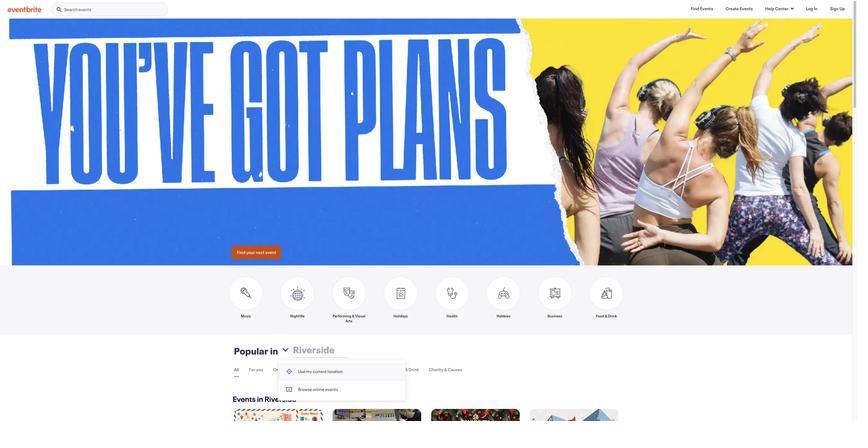 Task type: vqa. For each thing, say whether or not it's contained in the screenshot.
right Anime
no



Task type: describe. For each thing, give the bounding box(es) containing it.
find your next event
[[237, 250, 276, 256]]

0 vertical spatial drink
[[608, 314, 617, 319]]

find for find events
[[691, 6, 699, 11]]

causes
[[448, 367, 462, 373]]

all
[[234, 367, 239, 373]]

browse online events
[[298, 387, 338, 393]]

browse
[[298, 387, 312, 393]]

online button
[[273, 363, 286, 377]]

browse online events button
[[278, 381, 406, 399]]

search events button
[[51, 2, 168, 16]]

drink inside button
[[409, 367, 419, 373]]

in
[[814, 6, 818, 11]]

find your next event link
[[231, 246, 281, 260]]

events in riverside
[[233, 395, 296, 405]]

nightlife
[[290, 314, 305, 319]]

online
[[273, 367, 286, 373]]

use my current location
[[298, 369, 343, 375]]

create events link
[[721, 2, 758, 15]]

sign up link
[[825, 2, 850, 15]]

this
[[317, 367, 326, 373]]

up
[[840, 6, 845, 11]]

all button
[[234, 363, 239, 377]]

this weekend
[[317, 367, 344, 373]]

search
[[64, 7, 78, 12]]

performing & visual arts
[[333, 314, 365, 324]]

business link
[[538, 277, 572, 324]]

next
[[256, 250, 264, 256]]

use my current location button
[[278, 363, 406, 381]]

hobbies link
[[487, 277, 520, 324]]

0 horizontal spatial events
[[233, 395, 256, 405]]

weekend
[[326, 367, 344, 373]]

events for find events
[[700, 6, 713, 11]]

search events
[[64, 7, 91, 12]]

holidays link
[[384, 277, 418, 324]]

your
[[246, 250, 255, 256]]

1 horizontal spatial food & drink
[[596, 314, 617, 319]]

my
[[306, 369, 312, 375]]

holidays
[[393, 314, 408, 319]]

food inside food & drink button
[[394, 367, 404, 373]]

business
[[548, 314, 563, 319]]

Riverside text field
[[291, 341, 405, 360]]

log in link
[[801, 2, 823, 15]]



Task type: locate. For each thing, give the bounding box(es) containing it.
in
[[270, 345, 278, 358], [257, 395, 263, 405]]

1 horizontal spatial in
[[270, 345, 278, 358]]

food inside food & drink link
[[596, 314, 604, 319]]

1 horizontal spatial drink
[[608, 314, 617, 319]]

0 vertical spatial events
[[78, 7, 91, 12]]

&
[[352, 314, 355, 319], [605, 314, 607, 319], [405, 367, 408, 373], [444, 367, 447, 373]]

charity
[[429, 367, 443, 373]]

menu
[[278, 363, 406, 399]]

events left create
[[700, 6, 713, 11]]

hobbies
[[497, 314, 511, 319]]

charity & causes button
[[429, 363, 462, 377]]

performing
[[333, 314, 351, 319]]

for
[[249, 367, 255, 373]]

0 vertical spatial food & drink
[[596, 314, 617, 319]]

riverside
[[265, 395, 296, 405]]

0 horizontal spatial drink
[[409, 367, 419, 373]]

popular in
[[234, 345, 278, 358]]

sign up
[[830, 6, 845, 11]]

find events
[[691, 6, 713, 11]]

1 horizontal spatial food
[[596, 314, 604, 319]]

0 horizontal spatial find
[[237, 250, 245, 256]]

in for popular
[[270, 345, 278, 358]]

events
[[78, 7, 91, 12], [325, 387, 338, 393]]

online
[[313, 387, 324, 393]]

today button
[[296, 363, 308, 377]]

sign
[[830, 6, 839, 11]]

in for events
[[257, 395, 263, 405]]

create events
[[726, 6, 753, 11]]

help
[[765, 6, 774, 11]]

this weekend button
[[317, 363, 344, 377]]

music
[[241, 314, 251, 319]]

1 vertical spatial events
[[325, 387, 338, 393]]

0 vertical spatial find
[[691, 6, 699, 11]]

performing & visual arts link
[[332, 277, 366, 324]]

find
[[691, 6, 699, 11], [237, 250, 245, 256]]

for you button
[[249, 363, 263, 377]]

0 horizontal spatial food
[[394, 367, 404, 373]]

visual
[[355, 314, 365, 319]]

nightlife link
[[281, 277, 314, 324]]

use
[[298, 369, 305, 375]]

find for find your next event
[[237, 250, 245, 256]]

log in
[[806, 6, 818, 11]]

1 vertical spatial food
[[394, 367, 404, 373]]

for you
[[249, 367, 263, 373]]

find events link
[[686, 2, 718, 15]]

music link
[[229, 277, 263, 324]]

0 vertical spatial in
[[270, 345, 278, 358]]

you
[[256, 367, 263, 373]]

1 vertical spatial drink
[[409, 367, 419, 373]]

1 vertical spatial food & drink
[[394, 367, 419, 373]]

center
[[775, 6, 789, 11]]

events right online
[[325, 387, 338, 393]]

1 horizontal spatial events
[[325, 387, 338, 393]]

event
[[265, 250, 276, 256]]

charity & causes
[[429, 367, 462, 373]]

0 horizontal spatial in
[[257, 395, 263, 405]]

0 vertical spatial food
[[596, 314, 604, 319]]

1 horizontal spatial find
[[691, 6, 699, 11]]

food
[[596, 314, 604, 319], [394, 367, 404, 373]]

location
[[327, 369, 343, 375]]

current
[[313, 369, 327, 375]]

in up the 'online' button
[[270, 345, 278, 358]]

create
[[726, 6, 739, 11]]

events for create events
[[740, 6, 753, 11]]

food & drink button
[[394, 363, 419, 377]]

events right search
[[78, 7, 91, 12]]

events
[[700, 6, 713, 11], [740, 6, 753, 11], [233, 395, 256, 405]]

menu containing use my current location
[[278, 363, 406, 399]]

events right create
[[740, 6, 753, 11]]

0 horizontal spatial food & drink
[[394, 367, 419, 373]]

1 vertical spatial find
[[237, 250, 245, 256]]

1 vertical spatial in
[[257, 395, 263, 405]]

arts
[[346, 319, 353, 324]]

help center
[[765, 6, 789, 11]]

popular
[[234, 345, 268, 358]]

health
[[447, 314, 458, 319]]

food & drink link
[[590, 277, 623, 324]]

2 horizontal spatial events
[[740, 6, 753, 11]]

events down all button
[[233, 395, 256, 405]]

log
[[806, 6, 813, 11]]

drink
[[608, 314, 617, 319], [409, 367, 419, 373]]

health link
[[435, 277, 469, 324]]

use my current location menu item
[[278, 363, 406, 381]]

in left riverside
[[257, 395, 263, 405]]

1 horizontal spatial events
[[700, 6, 713, 11]]

food & drink
[[596, 314, 617, 319], [394, 367, 419, 373]]

eventbrite image
[[7, 6, 42, 12]]

today
[[296, 367, 308, 373]]

& inside performing & visual arts
[[352, 314, 355, 319]]

homepage header image
[[0, 19, 857, 266]]

0 horizontal spatial events
[[78, 7, 91, 12]]



